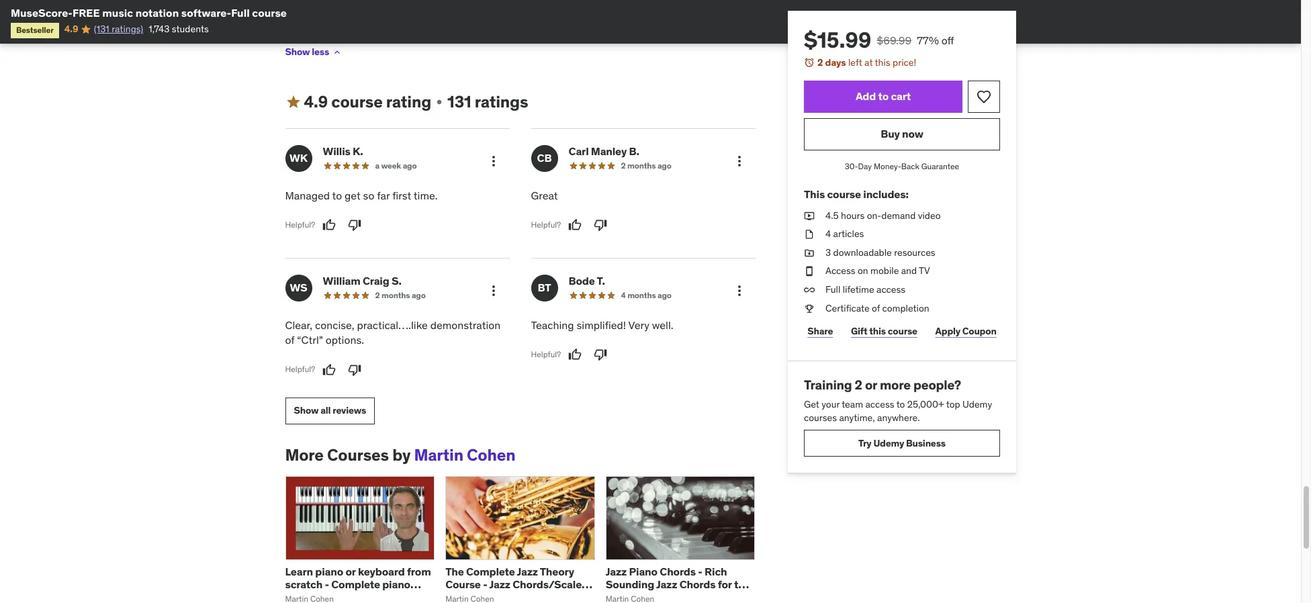 Task type: vqa. For each thing, say whether or not it's contained in the screenshot.
Media
no



Task type: describe. For each thing, give the bounding box(es) containing it.
k.
[[353, 144, 363, 158]]

gift this course
[[851, 325, 917, 337]]

mark review by carl manley b. as helpful image
[[569, 218, 582, 232]]

martin cohen link
[[414, 445, 516, 466]]

ago for willis k.
[[403, 160, 417, 170]]

certificate of completion
[[825, 302, 929, 314]]

rich
[[705, 565, 727, 578]]

this course includes:
[[804, 188, 909, 201]]

mark review by bode t. as unhelpful image
[[594, 348, 607, 362]]

or for keyboard
[[346, 565, 356, 578]]

show all reviews
[[294, 405, 366, 417]]

completion
[[882, 302, 929, 314]]

1 vertical spatial udemy
[[873, 437, 904, 449]]

apply coupon
[[935, 325, 997, 337]]

25,000+
[[907, 398, 944, 411]]

ago for william craig s.
[[412, 290, 426, 300]]

4.9 for 4.9 course rating
[[304, 91, 328, 112]]

2 down manley
[[621, 160, 626, 170]]

t.
[[597, 274, 605, 288]]

learn piano or keyboard from scratch - complete piano course link
[[285, 565, 431, 603]]

mobile
[[871, 265, 899, 277]]

1 horizontal spatial of
[[872, 302, 880, 314]]

a
[[375, 160, 380, 170]]

the
[[734, 578, 751, 591]]

people?
[[913, 377, 961, 393]]

jazz right theory
[[606, 565, 627, 578]]

chords left 'rich'
[[660, 565, 696, 578]]

course inside gift this course link
[[888, 325, 917, 337]]

from
[[407, 565, 431, 578]]

courses
[[327, 445, 389, 466]]

(131
[[94, 23, 109, 35]]

1,743 students
[[149, 23, 209, 35]]

complete inside learn piano or keyboard from scratch - complete piano course
[[331, 578, 380, 591]]

full lifetime access
[[825, 284, 906, 296]]

(summer
[[324, 7, 364, 19]]

options.
[[326, 334, 364, 347]]

apply coupon button
[[932, 318, 1000, 345]]

well.
[[652, 319, 674, 332]]

mark review by william craig s. as helpful image
[[323, 363, 336, 377]]

learn
[[285, 565, 313, 578]]

4.9 course rating
[[304, 91, 431, 112]]

2 months ago for carl manley b.
[[621, 160, 672, 170]]

bt
[[538, 281, 551, 295]]

back
[[901, 161, 919, 171]]

bestseller
[[16, 25, 54, 35]]

show for show all reviews
[[294, 405, 319, 417]]

certificate
[[825, 302, 870, 314]]

money-
[[874, 161, 901, 171]]

0 vertical spatial this
[[875, 56, 890, 69]]

to for managed
[[332, 189, 342, 202]]

software-
[[181, 6, 231, 19]]

course up show less
[[252, 6, 287, 19]]

additional actions for review by willis k. image
[[485, 153, 502, 169]]

lifetime
[[843, 284, 874, 296]]

teaching
[[531, 319, 574, 332]]

willis
[[323, 144, 351, 158]]

2 right alarm image on the top right of the page
[[817, 56, 823, 69]]

complete inside the complete jazz theory course - jazz chords/scales &  more
[[466, 565, 515, 578]]

2 inside training 2 or more people? get your team access to 25,000+ top udemy courses anytime, anywhere.
[[855, 377, 862, 393]]

a week ago
[[375, 160, 417, 170]]

learn piano or keyboard from scratch - complete piano course
[[285, 565, 431, 603]]

and
[[901, 265, 917, 277]]

xsmall image for full lifetime access
[[804, 284, 815, 297]]

on-
[[867, 209, 881, 221]]

course inside learn piano or keyboard from scratch - complete piano course
[[285, 591, 319, 603]]

add
[[856, 89, 876, 103]]

apply
[[935, 325, 960, 337]]

months for s.
[[382, 290, 410, 300]]

0 vertical spatial access
[[877, 284, 906, 296]]

1 vertical spatial full
[[825, 284, 840, 296]]

course up k.
[[331, 91, 383, 112]]

jazz left theory
[[517, 565, 538, 578]]

carl manley b.
[[569, 144, 640, 158]]

months for b.
[[628, 160, 656, 170]]

martin
[[414, 445, 464, 466]]

2 months ago for william craig s.
[[375, 290, 426, 300]]

4 for 4 articles
[[825, 228, 831, 240]]

more
[[880, 377, 911, 393]]

helpful? for great
[[531, 219, 561, 230]]

access on mobile and tv
[[825, 265, 930, 277]]

to for add
[[878, 89, 889, 103]]

$15.99
[[804, 26, 871, 54]]

this
[[804, 188, 825, 201]]

teaching simplified! very well.
[[531, 319, 674, 332]]

get
[[345, 189, 361, 202]]

free
[[73, 6, 100, 19]]

try
[[858, 437, 871, 449]]

far
[[377, 189, 390, 202]]

to inside training 2 or more people? get your team access to 25,000+ top udemy courses anytime, anywhere.
[[896, 398, 905, 411]]

"ctrl"
[[297, 334, 323, 347]]

anywhere.
[[877, 412, 920, 424]]

$15.99 $69.99 77% off
[[804, 26, 954, 54]]

show less
[[285, 46, 329, 58]]

manley
[[591, 144, 627, 158]]

theory
[[540, 565, 574, 578]]

mark review by bode t. as helpful image
[[569, 348, 582, 362]]

helpful? for teaching simplified! very well.
[[531, 349, 561, 360]]

william craig s.
[[323, 274, 402, 288]]

buy now button
[[804, 118, 1000, 150]]

the complete jazz theory course - jazz chords/scales &  more link
[[446, 565, 593, 603]]

simplified!
[[577, 319, 626, 332]]

willis k.
[[323, 144, 363, 158]]

clear,
[[285, 319, 313, 332]]

less
[[312, 46, 329, 58]]

ws
[[290, 281, 307, 295]]

downloadable
[[833, 246, 892, 259]]

30-day money-back guarantee
[[845, 161, 959, 171]]

practical….like
[[357, 319, 428, 332]]

or for more
[[865, 377, 877, 393]]

0 vertical spatial full
[[231, 6, 250, 19]]

update
[[285, 7, 322, 19]]

by
[[392, 445, 411, 466]]

craig
[[363, 274, 389, 288]]

training 2 or more people? get your team access to 25,000+ top udemy courses anytime, anywhere.
[[804, 377, 992, 424]]

of inside clear, concise, practical….like demonstration of "ctrl" options.
[[285, 334, 295, 347]]



Task type: locate. For each thing, give the bounding box(es) containing it.
1 horizontal spatial -
[[483, 578, 488, 591]]

time.
[[414, 189, 438, 202]]

all
[[321, 405, 331, 417]]

1 horizontal spatial piano
[[382, 578, 411, 591]]

2 months ago down the s.
[[375, 290, 426, 300]]

1 vertical spatial show
[[294, 405, 319, 417]]

at
[[864, 56, 873, 69]]

1 vertical spatial 4
[[621, 290, 626, 300]]

0 vertical spatial 2 months ago
[[621, 160, 672, 170]]

chords left for
[[680, 578, 716, 591]]

4 up 3
[[825, 228, 831, 240]]

full
[[231, 6, 250, 19], [825, 284, 840, 296]]

resources
[[894, 246, 935, 259]]

video
[[918, 209, 941, 221]]

helpful? left mark review by willis k. as helpful icon
[[285, 219, 315, 230]]

of down clear,
[[285, 334, 295, 347]]

sounding
[[606, 578, 654, 591]]

1 horizontal spatial complete
[[466, 565, 515, 578]]

- left 'rich'
[[698, 565, 703, 578]]

musescore-
[[11, 6, 73, 19]]

jazz
[[517, 565, 538, 578], [606, 565, 627, 578], [489, 578, 511, 591], [656, 578, 677, 591]]

top
[[946, 398, 960, 411]]

show less button
[[285, 39, 343, 66]]

xsmall image left access
[[804, 265, 815, 278]]

keyboard
[[358, 565, 405, 578]]

2 horizontal spatial -
[[698, 565, 703, 578]]

udemy right top
[[963, 398, 992, 411]]

rating
[[386, 91, 431, 112]]

more down all
[[285, 445, 324, 466]]

1 horizontal spatial 4
[[825, 228, 831, 240]]

helpful? for managed to get so far first time.
[[285, 219, 315, 230]]

mark review by carl manley b. as unhelpful image
[[594, 218, 607, 232]]

xsmall image down the this
[[804, 209, 815, 223]]

of
[[872, 302, 880, 314], [285, 334, 295, 347]]

day
[[858, 161, 872, 171]]

1 vertical spatial access
[[865, 398, 894, 411]]

1 vertical spatial of
[[285, 334, 295, 347]]

show inside button
[[285, 46, 310, 58]]

to up anywhere. at the bottom of page
[[896, 398, 905, 411]]

helpful?
[[285, 219, 315, 230], [531, 219, 561, 230], [531, 349, 561, 360], [285, 364, 315, 375]]

xsmall image up share
[[804, 284, 815, 297]]

additional actions for review by william craig s. image
[[485, 283, 502, 299]]

add to cart button
[[804, 80, 963, 113]]

xsmall image left 131
[[434, 97, 445, 108]]

course down completion
[[888, 325, 917, 337]]

to left cart
[[878, 89, 889, 103]]

or inside training 2 or more people? get your team access to 25,000+ top udemy courses anytime, anywhere.
[[865, 377, 877, 393]]

show
[[285, 46, 310, 58], [294, 405, 319, 417]]

0 horizontal spatial full
[[231, 6, 250, 19]]

hours
[[841, 209, 865, 221]]

&
[[446, 591, 452, 603]]

0 vertical spatial 4.9
[[64, 23, 78, 35]]

1 vertical spatial to
[[332, 189, 342, 202]]

off
[[941, 34, 954, 47]]

piano
[[629, 565, 658, 578], [606, 591, 634, 603]]

30-
[[845, 161, 858, 171]]

team
[[842, 398, 863, 411]]

0 vertical spatial of
[[872, 302, 880, 314]]

4.9 for 4.9
[[64, 23, 78, 35]]

this right gift
[[869, 325, 886, 337]]

4
[[825, 228, 831, 240], [621, 290, 626, 300]]

- inside the complete jazz theory course - jazz chords/scales &  more
[[483, 578, 488, 591]]

1 horizontal spatial 2 months ago
[[621, 160, 672, 170]]

xsmall image for 3
[[804, 246, 815, 260]]

the
[[446, 565, 464, 578]]

0 horizontal spatial or
[[346, 565, 356, 578]]

to left the get
[[332, 189, 342, 202]]

1 vertical spatial or
[[346, 565, 356, 578]]

2 up team
[[855, 377, 862, 393]]

show inside 'button'
[[294, 405, 319, 417]]

1 horizontal spatial to
[[878, 89, 889, 103]]

2 down craig
[[375, 290, 380, 300]]

$69.99
[[877, 34, 912, 47]]

1 vertical spatial piano
[[606, 591, 634, 603]]

0 vertical spatial udemy
[[963, 398, 992, 411]]

1 vertical spatial this
[[869, 325, 886, 337]]

4 for 4 months ago
[[621, 290, 626, 300]]

xsmall image for 4 articles
[[804, 228, 815, 241]]

course down learn
[[285, 591, 319, 603]]

xsmall image for access
[[804, 265, 815, 278]]

0 vertical spatial piano
[[629, 565, 658, 578]]

jazz right course
[[489, 578, 511, 591]]

concise,
[[315, 319, 355, 332]]

includes:
[[863, 188, 909, 201]]

on
[[858, 265, 868, 277]]

1 horizontal spatial full
[[825, 284, 840, 296]]

more inside the complete jazz theory course - jazz chords/scales &  more
[[455, 591, 480, 603]]

wishlist image
[[976, 88, 992, 105]]

xsmall image
[[332, 47, 343, 58], [434, 97, 445, 108], [804, 209, 815, 223], [804, 246, 815, 260], [804, 265, 815, 278], [804, 302, 815, 315]]

ratings)
[[112, 23, 143, 35]]

more right &
[[455, 591, 480, 603]]

0 horizontal spatial 2 months ago
[[375, 290, 426, 300]]

0 vertical spatial more
[[285, 445, 324, 466]]

- right course
[[483, 578, 488, 591]]

months down the s.
[[382, 290, 410, 300]]

additional actions for review by carl manley b. image
[[731, 153, 748, 169]]

ago for carl manley b.
[[658, 160, 672, 170]]

days
[[825, 56, 846, 69]]

4 up teaching simplified! very well.
[[621, 290, 626, 300]]

business
[[906, 437, 946, 449]]

cart
[[891, 89, 911, 103]]

1 vertical spatial 4.9
[[304, 91, 328, 112]]

4.5
[[825, 209, 839, 221]]

gift
[[851, 325, 867, 337]]

price!
[[893, 56, 916, 69]]

very
[[629, 319, 650, 332]]

3 downloadable resources
[[825, 246, 935, 259]]

0 horizontal spatial to
[[332, 189, 342, 202]]

scratch
[[285, 578, 323, 591]]

0 vertical spatial to
[[878, 89, 889, 103]]

mark review by willis k. as unhelpful image
[[348, 218, 362, 232]]

1 vertical spatial more
[[455, 591, 480, 603]]

1 horizontal spatial 4.9
[[304, 91, 328, 112]]

udemy right the try
[[873, 437, 904, 449]]

access inside training 2 or more people? get your team access to 25,000+ top udemy courses anytime, anywhere.
[[865, 398, 894, 411]]

2 xsmall image from the top
[[804, 284, 815, 297]]

first
[[393, 189, 411, 202]]

months down b.
[[628, 160, 656, 170]]

piano right learn
[[315, 565, 343, 578]]

helpful? left mark review by carl manley b. as helpful icon
[[531, 219, 561, 230]]

1 horizontal spatial udemy
[[963, 398, 992, 411]]

buy
[[881, 127, 900, 140]]

0 horizontal spatial -
[[325, 578, 329, 591]]

or left keyboard
[[346, 565, 356, 578]]

mark review by william craig s. as unhelpful image
[[348, 363, 362, 377]]

for
[[718, 578, 732, 591]]

0 horizontal spatial piano
[[315, 565, 343, 578]]

week
[[381, 160, 401, 170]]

0 vertical spatial show
[[285, 46, 310, 58]]

medium image
[[285, 94, 301, 110]]

helpful? left "mark review by bode t. as helpful" 'image'
[[531, 349, 561, 360]]

try udemy business
[[858, 437, 946, 449]]

alarm image
[[804, 57, 815, 68]]

xsmall image up share
[[804, 302, 815, 315]]

complete right scratch
[[331, 578, 380, 591]]

full down access
[[825, 284, 840, 296]]

4.9 down free on the top of the page
[[64, 23, 78, 35]]

courses
[[804, 412, 837, 424]]

1 vertical spatial xsmall image
[[804, 284, 815, 297]]

show left less
[[285, 46, 310, 58]]

- inside jazz piano chords - rich sounding jazz chords for the piano
[[698, 565, 703, 578]]

xsmall image
[[804, 228, 815, 241], [804, 284, 815, 297]]

or inside learn piano or keyboard from scratch - complete piano course
[[346, 565, 356, 578]]

carl
[[569, 144, 589, 158]]

1 horizontal spatial or
[[865, 377, 877, 393]]

buy now
[[881, 127, 923, 140]]

(131 ratings)
[[94, 23, 143, 35]]

access up anywhere. at the bottom of page
[[865, 398, 894, 411]]

ago for bode t.
[[658, 290, 672, 300]]

complete right the the
[[466, 565, 515, 578]]

this right at
[[875, 56, 890, 69]]

music
[[102, 6, 133, 19]]

udemy inside training 2 or more people? get your team access to 25,000+ top udemy courses anytime, anywhere.
[[963, 398, 992, 411]]

1 xsmall image from the top
[[804, 228, 815, 241]]

jazz piano chords - rich sounding jazz chords for the piano link
[[606, 565, 751, 603]]

0 horizontal spatial complete
[[331, 578, 380, 591]]

the complete jazz theory course - jazz chords/scales &  more
[[446, 565, 587, 603]]

william
[[323, 274, 361, 288]]

your
[[822, 398, 840, 411]]

show all reviews button
[[285, 398, 375, 425]]

show for show less
[[285, 46, 310, 58]]

0 horizontal spatial more
[[285, 445, 324, 466]]

access down mobile
[[877, 284, 906, 296]]

2 months ago down b.
[[621, 160, 672, 170]]

course
[[446, 578, 481, 591]]

xsmall image for 4.5
[[804, 209, 815, 223]]

show left all
[[294, 405, 319, 417]]

2 vertical spatial to
[[896, 398, 905, 411]]

to inside 'button'
[[878, 89, 889, 103]]

full left update
[[231, 6, 250, 19]]

mark review by willis k. as helpful image
[[323, 218, 336, 232]]

course up hours
[[827, 188, 861, 201]]

helpful? for clear, concise, practical….like demonstration of "ctrl" options.
[[285, 364, 315, 375]]

tv
[[919, 265, 930, 277]]

0 horizontal spatial 4
[[621, 290, 626, 300]]

xsmall image for certificate
[[804, 302, 815, 315]]

2 months ago
[[621, 160, 672, 170], [375, 290, 426, 300]]

- right scratch
[[325, 578, 329, 591]]

xsmall image left 3
[[804, 246, 815, 260]]

helpful? left the mark review by william craig s. as helpful image
[[285, 364, 315, 375]]

0 vertical spatial or
[[865, 377, 877, 393]]

piano left &
[[382, 578, 411, 591]]

1 horizontal spatial more
[[455, 591, 480, 603]]

so
[[363, 189, 374, 202]]

0 horizontal spatial udemy
[[873, 437, 904, 449]]

months
[[628, 160, 656, 170], [382, 290, 410, 300], [628, 290, 656, 300]]

demand
[[881, 209, 916, 221]]

months up the very
[[628, 290, 656, 300]]

xsmall image inside show less button
[[332, 47, 343, 58]]

this
[[875, 56, 890, 69], [869, 325, 886, 337]]

get
[[804, 398, 819, 411]]

-
[[698, 565, 703, 578], [325, 578, 329, 591], [483, 578, 488, 591]]

4 articles
[[825, 228, 864, 240]]

0 vertical spatial xsmall image
[[804, 228, 815, 241]]

4.9 right medium 'image'
[[304, 91, 328, 112]]

jazz right sounding
[[656, 578, 677, 591]]

training
[[804, 377, 852, 393]]

0 horizontal spatial 4.9
[[64, 23, 78, 35]]

of down full lifetime access at the right of page
[[872, 302, 880, 314]]

additional actions for review by bode t. image
[[731, 283, 748, 299]]

- inside learn piano or keyboard from scratch - complete piano course
[[325, 578, 329, 591]]

xsmall image right less
[[332, 47, 343, 58]]

now
[[902, 127, 923, 140]]

0 horizontal spatial of
[[285, 334, 295, 347]]

2 horizontal spatial to
[[896, 398, 905, 411]]

131
[[448, 91, 471, 112]]

xsmall image left 4 articles
[[804, 228, 815, 241]]

4.5 hours on-demand video
[[825, 209, 941, 221]]

s.
[[392, 274, 402, 288]]

1 vertical spatial 2 months ago
[[375, 290, 426, 300]]

or left the 'more'
[[865, 377, 877, 393]]

demonstration
[[431, 319, 501, 332]]

0 vertical spatial 4
[[825, 228, 831, 240]]



